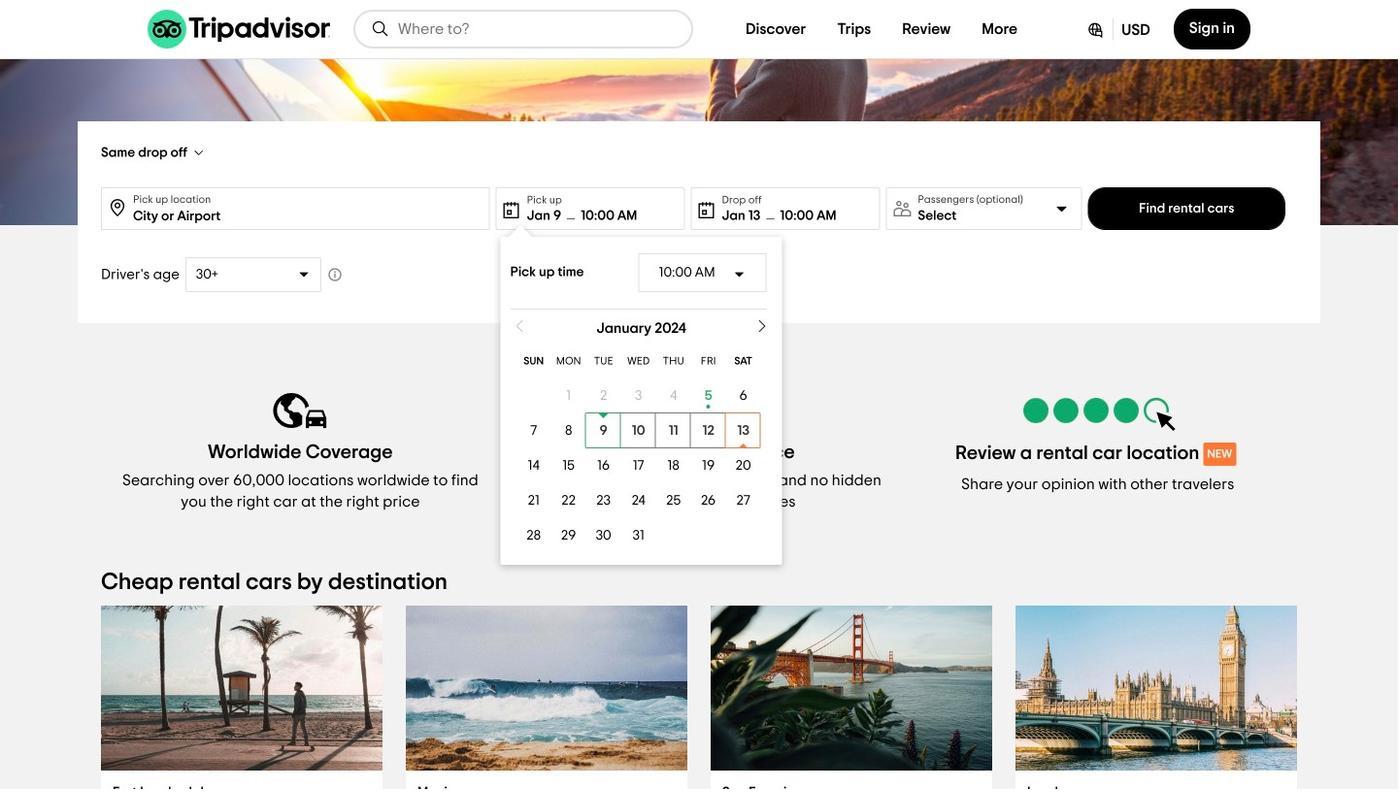Task type: vqa. For each thing, say whether or not it's contained in the screenshot.
The Sat Jan 13 2024 "cell"
yes



Task type: describe. For each thing, give the bounding box(es) containing it.
fri jan 26 2024 cell
[[691, 484, 726, 519]]

5 row from the top
[[516, 484, 761, 519]]

tue jan 09 2024 cell
[[586, 414, 621, 449]]

City or Airport text field
[[133, 188, 481, 227]]

sat jan 06 2024 cell
[[726, 379, 761, 414]]

tue jan 30 2024 cell
[[586, 519, 621, 553]]

mon jan 22 2024 cell
[[551, 484, 586, 519]]

sun jan 07 2024 cell
[[516, 414, 551, 449]]

sun jan 28 2024 cell
[[516, 519, 551, 553]]

mon jan 15 2024 cell
[[551, 449, 586, 484]]

fri jan 12 2024 cell
[[691, 414, 726, 449]]

Search search field
[[398, 20, 676, 38]]

tue jan 16 2024 cell
[[586, 449, 621, 484]]

3 row from the top
[[516, 414, 761, 449]]

wed jan 03 2024 cell
[[621, 379, 656, 414]]

fri jan 05 2024 cell
[[691, 379, 726, 414]]



Task type: locate. For each thing, give the bounding box(es) containing it.
row
[[516, 344, 761, 379], [516, 379, 761, 414], [516, 414, 761, 449], [516, 449, 761, 484], [516, 484, 761, 519], [516, 519, 761, 553]]

wed jan 24 2024 cell
[[621, 484, 656, 519]]

6 row from the top
[[516, 519, 761, 553]]

2 row from the top
[[516, 379, 761, 414]]

thu jan 18 2024 cell
[[656, 449, 691, 484]]

wed jan 17 2024 cell
[[621, 449, 656, 484]]

sat jan 27 2024 cell
[[726, 484, 761, 519]]

row group
[[516, 379, 767, 553]]

thu jan 04 2024 cell
[[656, 379, 691, 414]]

tue jan 23 2024 cell
[[586, 484, 621, 519]]

mon jan 08 2024 cell
[[551, 414, 586, 449]]

mon jan 01 2024 cell
[[551, 379, 586, 414]]

sat jan 13 2024 cell
[[726, 414, 761, 449]]

thu jan 25 2024 cell
[[656, 484, 691, 519]]

sat jan 20 2024 cell
[[726, 449, 761, 484]]

search image
[[371, 19, 390, 39]]

wed jan 10 2024 cell
[[621, 414, 656, 449]]

tripadvisor image
[[148, 10, 330, 49]]

fri jan 19 2024 cell
[[691, 449, 726, 484]]

1 row from the top
[[516, 344, 761, 379]]

tue jan 02 2024 cell
[[586, 379, 621, 414]]

sun jan 21 2024 cell
[[516, 484, 551, 519]]

None search field
[[355, 12, 691, 47]]

4 row from the top
[[516, 449, 761, 484]]

grid
[[501, 321, 782, 553]]

wed jan 31 2024 cell
[[621, 519, 656, 553]]

mon jan 29 2024 cell
[[551, 519, 586, 553]]

sun jan 14 2024 cell
[[516, 449, 551, 484]]

thu jan 11 2024 cell
[[656, 414, 691, 449]]



